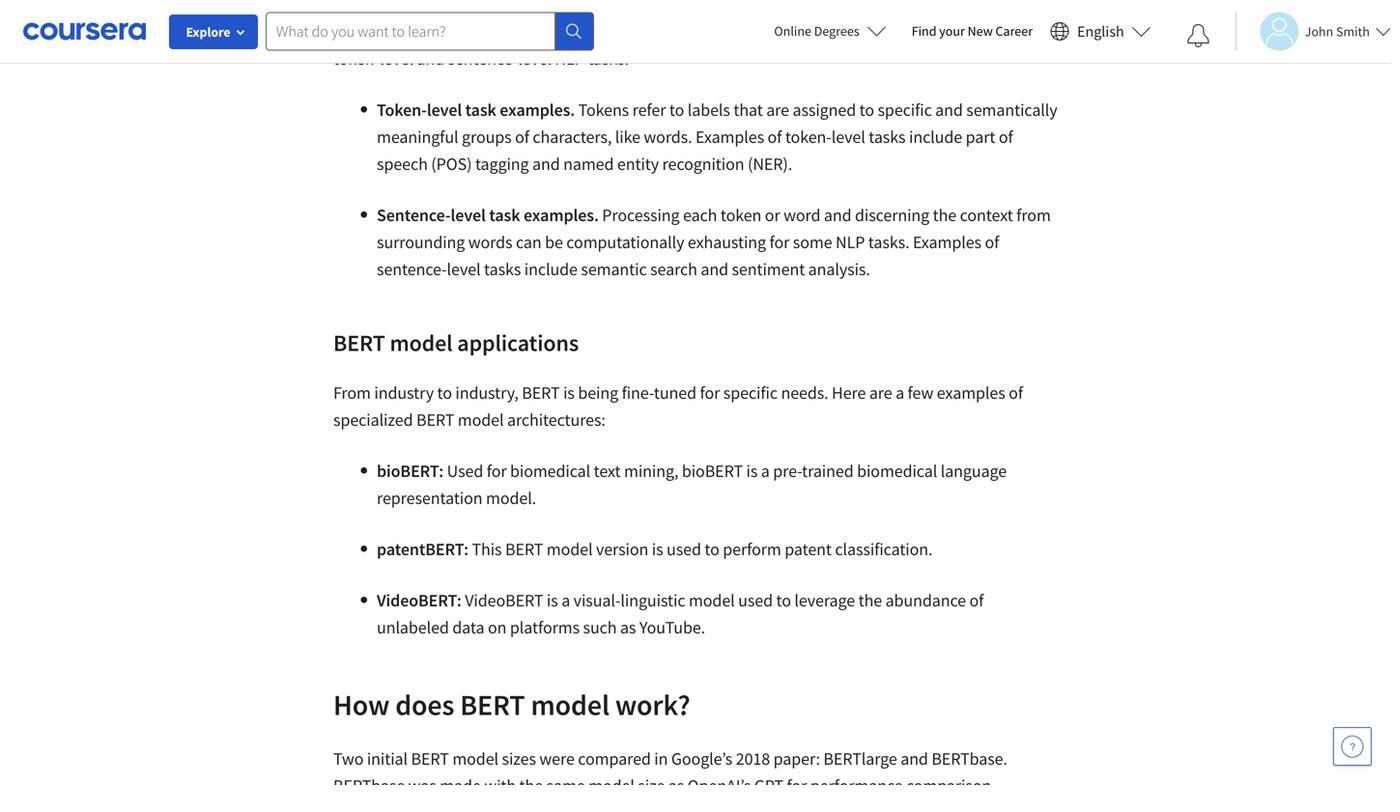 Task type: vqa. For each thing, say whether or not it's contained in the screenshot.
"EVERY"
no



Task type: describe. For each thing, give the bounding box(es) containing it.
help center image
[[1341, 735, 1364, 758]]

john smith button
[[1235, 12, 1391, 51]]

of inside 'processing each token or word and discerning the context from surrounding words can be computationally exhausting for some nlp tasks. examples of sentence-level tasks include semantic search and sentiment analysis.'
[[985, 231, 999, 253]]

level inside 'processing each token or word and discerning the context from surrounding words can be computationally exhausting for some nlp tasks. examples of sentence-level tasks include semantic search and sentiment analysis.'
[[447, 258, 481, 280]]

data
[[452, 617, 485, 639]]

the inside two initial bert model sizes were compared in google's 2018 paper: bertlarge and bertbase. bertbase was made with the same model size as openai's gpt for performance compariso
[[519, 775, 543, 785]]

find your new career
[[912, 22, 1033, 40]]

and down characters,
[[532, 153, 560, 175]]

new
[[968, 22, 993, 40]]

made
[[440, 775, 481, 785]]

computationally
[[566, 231, 684, 253]]

variety
[[987, 21, 1036, 43]]

degrees
[[814, 22, 860, 40]]

some
[[793, 231, 832, 253]]

of inside bert is widely used in ai for language processing pre-training. for example, it can be used to discern context for better results in search queries. bert outperforms many other architectures in a variety of token-level and sentence-level nlp tasks:
[[1039, 21, 1053, 43]]

words.
[[644, 126, 692, 148]]

videobert:
[[377, 590, 465, 612]]

token-
[[377, 99, 427, 121]]

level down 'better'
[[380, 48, 413, 70]]

bertbase
[[333, 775, 405, 785]]

with
[[484, 775, 516, 785]]

for
[[778, 0, 802, 15]]

be inside bert is widely used in ai for language processing pre-training. for example, it can be used to discern context for better results in search queries. bert outperforms many other architectures in a variety of token-level and sentence-level nlp tasks:
[[916, 0, 934, 15]]

your
[[939, 22, 965, 40]]

here
[[832, 382, 866, 404]]

english button
[[1043, 0, 1159, 63]]

model down compared
[[589, 775, 635, 785]]

labels
[[688, 99, 730, 121]]

in right find in the right top of the page
[[958, 21, 972, 43]]

a inside from industry to industry, bert is being fine-tuned for specific needs. here are a few examples of specialized bert model architectures:
[[896, 382, 904, 404]]

examples. for computationally
[[524, 204, 599, 226]]

used up your
[[938, 0, 972, 15]]

visual-
[[574, 590, 621, 612]]

tokens refer to labels that are assigned to specific and semantically meaningful groups of characters, like words. examples of token-level tasks include part of speech (pos) tagging and named entity recognition (ner).
[[377, 99, 1058, 175]]

patent
[[785, 539, 832, 560]]

level inside tokens refer to labels that are assigned to specific and semantically meaningful groups of characters, like words. examples of token-level tasks include part of speech (pos) tagging and named entity recognition (ner).
[[832, 126, 865, 148]]

explore
[[186, 23, 230, 41]]

context inside bert is widely used in ai for language processing pre-training. for example, it can be used to discern context for better results in search queries. bert outperforms many other architectures in a variety of token-level and sentence-level nlp tasks:
[[333, 21, 387, 43]]

widely
[[389, 0, 436, 15]]

is inside bert is widely used in ai for language processing pre-training. for example, it can be used to discern context for better results in search queries. bert outperforms many other architectures in a variety of token-level and sentence-level nlp tasks:
[[375, 0, 386, 15]]

platforms
[[510, 617, 580, 639]]

unlabeled
[[377, 617, 449, 639]]

industry,
[[455, 382, 519, 404]]

openai's
[[688, 775, 751, 785]]

speech
[[377, 153, 428, 175]]

tagging
[[475, 153, 529, 175]]

include inside tokens refer to labels that are assigned to specific and semantically meaningful groups of characters, like words. examples of token-level tasks include part of speech (pos) tagging and named entity recognition (ner).
[[909, 126, 962, 148]]

tasks inside 'processing each token or word and discerning the context from surrounding words can be computationally exhausting for some nlp tasks. examples of sentence-level tasks include semantic search and sentiment analysis.'
[[484, 258, 521, 280]]

to right assigned at top right
[[859, 99, 874, 121]]

for down "widely"
[[390, 21, 410, 43]]

nlp inside 'processing each token or word and discerning the context from surrounding words can be computationally exhausting for some nlp tasks. examples of sentence-level tasks include semantic search and sentiment analysis.'
[[836, 231, 865, 253]]

the inside the videobert is a visual-linguistic model used to leverage the abundance of unlabeled data on platforms such as youtube.
[[859, 590, 882, 612]]

1 biomedical from the left
[[510, 460, 590, 482]]

search inside bert is widely used in ai for language processing pre-training. for example, it can be used to discern context for better results in search queries. bert outperforms many other architectures in a variety of token-level and sentence-level nlp tasks:
[[528, 21, 575, 43]]

named
[[563, 153, 614, 175]]

2018
[[736, 748, 770, 770]]

that
[[734, 99, 763, 121]]

each
[[683, 204, 717, 226]]

model up industry
[[390, 328, 453, 357]]

analysis.
[[808, 258, 870, 280]]

videobert is a visual-linguistic model used to leverage the abundance of unlabeled data on platforms such as youtube.
[[377, 590, 984, 639]]

size
[[638, 775, 665, 785]]

discern
[[994, 0, 1046, 15]]

specific inside tokens refer to labels that are assigned to specific and semantically meaningful groups of characters, like words. examples of token-level tasks include part of speech (pos) tagging and named entity recognition (ner).
[[878, 99, 932, 121]]

of inside from industry to industry, bert is being fine-tuned for specific needs. here are a few examples of specialized bert model architectures:
[[1009, 382, 1023, 404]]

john smith
[[1305, 23, 1370, 40]]

level up the meaningful
[[427, 99, 462, 121]]

on
[[488, 617, 507, 639]]

videobert
[[465, 590, 543, 612]]

sentence- inside bert is widely used in ai for language processing pre-training. for example, it can be used to discern context for better results in search queries. bert outperforms many other architectures in a variety of token-level and sentence-level nlp tasks:
[[448, 48, 518, 70]]

version
[[596, 539, 649, 560]]

level left tasks:
[[518, 48, 552, 70]]

bert up architectures:
[[522, 382, 560, 404]]

it
[[874, 0, 884, 15]]

semantically
[[966, 99, 1058, 121]]

level up the words
[[451, 204, 486, 226]]

part
[[966, 126, 995, 148]]

online
[[774, 22, 812, 40]]

compared
[[578, 748, 651, 770]]

be inside 'processing each token or word and discerning the context from surrounding words can be computationally exhausting for some nlp tasks. examples of sentence-level tasks include semantic search and sentiment analysis.'
[[545, 231, 563, 253]]

model inside the videobert is a visual-linguistic model used to leverage the abundance of unlabeled data on platforms such as youtube.
[[689, 590, 735, 612]]

from industry to industry, bert is being fine-tuned for specific needs. here are a few examples of specialized bert model architectures:
[[333, 382, 1023, 431]]

industry
[[374, 382, 434, 404]]

for inside from industry to industry, bert is being fine-tuned for specific needs. here are a few examples of specialized bert model architectures:
[[700, 382, 720, 404]]

perform
[[723, 539, 781, 560]]

few
[[908, 382, 934, 404]]

bert is widely used in ai for language processing pre-training. for example, it can be used to discern context for better results in search queries. bert outperforms many other architectures in a variety of token-level and sentence-level nlp tasks:
[[333, 0, 1053, 70]]

as inside two initial bert model sizes were compared in google's 2018 paper: bertlarge and bertbase. bertbase was made with the same model size as openai's gpt for performance compariso
[[668, 775, 684, 785]]

two initial bert model sizes were compared in google's 2018 paper: bertlarge and bertbase. bertbase was made with the same model size as openai's gpt for performance compariso
[[333, 748, 1045, 785]]

a inside used for biomedical text mining, biobert is a pre-trained biomedical language representation model.
[[761, 460, 770, 482]]

outperforms
[[681, 21, 771, 43]]

mining,
[[624, 460, 679, 482]]

work?
[[615, 687, 690, 723]]

token- inside tokens refer to labels that are assigned to specific and semantically meaningful groups of characters, like words. examples of token-level tasks include part of speech (pos) tagging and named entity recognition (ner).
[[785, 126, 832, 148]]

assigned
[[793, 99, 856, 121]]

can inside bert is widely used in ai for language processing pre-training. for example, it can be used to discern context for better results in search queries. bert outperforms many other architectures in a variety of token-level and sentence-level nlp tasks:
[[887, 0, 913, 15]]

used up 'better'
[[440, 0, 474, 15]]

is right version
[[652, 539, 663, 560]]

does
[[395, 687, 454, 723]]

bertbase.
[[932, 748, 1008, 770]]

token-level task examples.
[[377, 99, 575, 121]]

can inside 'processing each token or word and discerning the context from surrounding words can be computationally exhausting for some nlp tasks. examples of sentence-level tasks include semantic search and sentiment analysis.'
[[516, 231, 542, 253]]

being
[[578, 382, 618, 404]]

how
[[333, 687, 390, 723]]

meaningful
[[377, 126, 458, 148]]

many
[[775, 21, 815, 43]]

bert left "widely"
[[333, 0, 371, 15]]

better
[[413, 21, 457, 43]]

bert inside two initial bert model sizes were compared in google's 2018 paper: bertlarge and bertbase. bertbase was made with the same model size as openai's gpt for performance compariso
[[411, 748, 449, 770]]

example,
[[805, 0, 870, 15]]

for inside used for biomedical text mining, biobert is a pre-trained biomedical language representation model.
[[487, 460, 507, 482]]

of inside the videobert is a visual-linguistic model used to leverage the abundance of unlabeled data on platforms such as youtube.
[[970, 590, 984, 612]]

specific inside from industry to industry, bert is being fine-tuned for specific needs. here are a few examples of specialized bert model architectures:
[[723, 382, 778, 404]]

as inside the videobert is a visual-linguistic model used to leverage the abundance of unlabeled data on platforms such as youtube.
[[620, 617, 636, 639]]

language inside bert is widely used in ai for language processing pre-training. for example, it can be used to discern context for better results in search queries. bert outperforms many other architectures in a variety of token-level and sentence-level nlp tasks:
[[536, 0, 602, 15]]

entity
[[617, 153, 659, 175]]

examples inside 'processing each token or word and discerning the context from surrounding words can be computationally exhausting for some nlp tasks. examples of sentence-level tasks include semantic search and sentiment analysis.'
[[913, 231, 982, 253]]

tasks inside tokens refer to labels that are assigned to specific and semantically meaningful groups of characters, like words. examples of token-level tasks include part of speech (pos) tagging and named entity recognition (ner).
[[869, 126, 906, 148]]

include inside 'processing each token or word and discerning the context from surrounding words can be computationally exhausting for some nlp tasks. examples of sentence-level tasks include semantic search and sentiment analysis.'
[[524, 258, 578, 280]]

youtube.
[[639, 617, 705, 639]]

bert down processing
[[640, 21, 678, 43]]

to left perform
[[705, 539, 720, 560]]

patentbert: this bert model version is used to perform patent classification.
[[377, 539, 933, 560]]



Task type: locate. For each thing, give the bounding box(es) containing it.
0 horizontal spatial examples
[[696, 126, 764, 148]]

include left semantic
[[524, 258, 578, 280]]

0 horizontal spatial context
[[333, 21, 387, 43]]

tasks down the words
[[484, 258, 521, 280]]

such
[[583, 617, 617, 639]]

is up platforms
[[547, 590, 558, 612]]

groups
[[462, 126, 512, 148]]

0 vertical spatial task
[[465, 99, 496, 121]]

to inside bert is widely used in ai for language processing pre-training. for example, it can be used to discern context for better results in search queries. bert outperforms many other architectures in a variety of token-level and sentence-level nlp tasks:
[[976, 0, 991, 15]]

1 horizontal spatial token-
[[785, 126, 832, 148]]

sentence-level task examples.
[[377, 204, 599, 226]]

1 vertical spatial language
[[941, 460, 1007, 482]]

0 horizontal spatial pre-
[[686, 0, 715, 15]]

2 horizontal spatial the
[[933, 204, 957, 226]]

bert
[[333, 0, 371, 15], [640, 21, 678, 43], [333, 328, 385, 357], [522, 382, 560, 404], [416, 409, 454, 431], [505, 539, 543, 560], [460, 687, 525, 723], [411, 748, 449, 770]]

biomedical
[[510, 460, 590, 482], [857, 460, 937, 482]]

examples inside tokens refer to labels that are assigned to specific and semantically meaningful groups of characters, like words. examples of token-level tasks include part of speech (pos) tagging and named entity recognition (ner).
[[696, 126, 764, 148]]

and inside bert is widely used in ai for language processing pre-training. for example, it can be used to discern context for better results in search queries. bert outperforms many other architectures in a variety of token-level and sentence-level nlp tasks:
[[417, 48, 444, 70]]

career
[[996, 22, 1033, 40]]

1 horizontal spatial can
[[887, 0, 913, 15]]

token- inside bert is widely used in ai for language processing pre-training. for example, it can be used to discern context for better results in search queries. bert outperforms many other architectures in a variety of token-level and sentence-level nlp tasks:
[[333, 48, 380, 70]]

0 horizontal spatial token-
[[333, 48, 380, 70]]

nlp left tasks:
[[555, 48, 584, 70]]

architectures:
[[507, 409, 606, 431]]

can right it
[[887, 0, 913, 15]]

(pos)
[[431, 153, 472, 175]]

0 horizontal spatial search
[[528, 21, 575, 43]]

trained
[[802, 460, 854, 482]]

0 vertical spatial nlp
[[555, 48, 584, 70]]

0 horizontal spatial include
[[524, 258, 578, 280]]

for right 'tuned'
[[700, 382, 720, 404]]

1 horizontal spatial biomedical
[[857, 460, 937, 482]]

or
[[765, 204, 780, 226]]

0 vertical spatial pre-
[[686, 0, 715, 15]]

is inside from industry to industry, bert is being fine-tuned for specific needs. here are a few examples of specialized bert model architectures:
[[563, 382, 575, 404]]

training.
[[715, 0, 775, 15]]

0 vertical spatial language
[[536, 0, 602, 15]]

0 vertical spatial be
[[916, 0, 934, 15]]

pre- right biobert
[[773, 460, 802, 482]]

recognition
[[662, 153, 744, 175]]

task up the words
[[489, 204, 520, 226]]

1 vertical spatial can
[[516, 231, 542, 253]]

context left 'from'
[[960, 204, 1013, 226]]

examples down that
[[696, 126, 764, 148]]

sentiment
[[732, 258, 805, 280]]

1 vertical spatial specific
[[723, 382, 778, 404]]

context inside 'processing each token or word and discerning the context from surrounding words can be computationally exhausting for some nlp tasks. examples of sentence-level tasks include semantic search and sentiment analysis.'
[[960, 204, 1013, 226]]

token- up token-
[[333, 48, 380, 70]]

john
[[1305, 23, 1334, 40]]

search down computationally
[[650, 258, 697, 280]]

specific down architectures
[[878, 99, 932, 121]]

are inside tokens refer to labels that are assigned to specific and semantically meaningful groups of characters, like words. examples of token-level tasks include part of speech (pos) tagging and named entity recognition (ner).
[[766, 99, 789, 121]]

0 horizontal spatial are
[[766, 99, 789, 121]]

language up queries.
[[536, 0, 602, 15]]

level down assigned at top right
[[832, 126, 865, 148]]

specialized
[[333, 409, 413, 431]]

ai
[[495, 0, 509, 15]]

for up model.
[[487, 460, 507, 482]]

to inside from industry to industry, bert is being fine-tuned for specific needs. here are a few examples of specialized bert model architectures:
[[437, 382, 452, 404]]

1 horizontal spatial language
[[941, 460, 1007, 482]]

classification.
[[835, 539, 933, 560]]

as right size
[[668, 775, 684, 785]]

for inside two initial bert model sizes were compared in google's 2018 paper: bertlarge and bertbase. bertbase was made with the same model size as openai's gpt for performance compariso
[[787, 775, 807, 785]]

0 horizontal spatial as
[[620, 617, 636, 639]]

to left leverage
[[776, 590, 791, 612]]

performance
[[810, 775, 903, 785]]

include
[[909, 126, 962, 148], [524, 258, 578, 280]]

bert up from
[[333, 328, 385, 357]]

2 vertical spatial the
[[519, 775, 543, 785]]

1 vertical spatial include
[[524, 258, 578, 280]]

0 vertical spatial token-
[[333, 48, 380, 70]]

What do you want to learn? text field
[[266, 12, 556, 51]]

show notifications image
[[1187, 24, 1210, 47]]

be up find in the right top of the page
[[916, 0, 934, 15]]

pre- inside bert is widely used in ai for language processing pre-training. for example, it can be used to discern context for better results in search queries. bert outperforms many other architectures in a variety of token-level and sentence-level nlp tasks:
[[686, 0, 715, 15]]

linguistic
[[621, 590, 685, 612]]

is left 'being'
[[563, 382, 575, 404]]

task for can
[[489, 204, 520, 226]]

is inside the videobert is a visual-linguistic model used to leverage the abundance of unlabeled data on platforms such as youtube.
[[547, 590, 558, 612]]

language down examples
[[941, 460, 1007, 482]]

the inside 'processing each token or word and discerning the context from surrounding words can be computationally exhausting for some nlp tasks. examples of sentence-level tasks include semantic search and sentiment analysis.'
[[933, 204, 957, 226]]

model inside from industry to industry, bert is being fine-tuned for specific needs. here are a few examples of specialized bert model architectures:
[[458, 409, 504, 431]]

biomedical right "trained"
[[857, 460, 937, 482]]

1 horizontal spatial be
[[916, 0, 934, 15]]

0 vertical spatial examples
[[696, 126, 764, 148]]

architectures
[[860, 21, 955, 43]]

coursera image
[[23, 16, 146, 47]]

the right discerning
[[933, 204, 957, 226]]

the
[[933, 204, 957, 226], [859, 590, 882, 612], [519, 775, 543, 785]]

task up groups
[[465, 99, 496, 121]]

and inside two initial bert model sizes were compared in google's 2018 paper: bertlarge and bertbase. bertbase was made with the same model size as openai's gpt for performance compariso
[[901, 748, 928, 770]]

0 horizontal spatial the
[[519, 775, 543, 785]]

text
[[594, 460, 621, 482]]

0 vertical spatial as
[[620, 617, 636, 639]]

is
[[375, 0, 386, 15], [563, 382, 575, 404], [746, 460, 758, 482], [652, 539, 663, 560], [547, 590, 558, 612]]

to right industry
[[437, 382, 452, 404]]

examples right tasks.
[[913, 231, 982, 253]]

0 horizontal spatial tasks
[[484, 258, 521, 280]]

1 vertical spatial task
[[489, 204, 520, 226]]

for down paper:
[[787, 775, 807, 785]]

in left ai
[[478, 0, 491, 15]]

are right here
[[869, 382, 892, 404]]

are inside from industry to industry, bert is being fine-tuned for specific needs. here are a few examples of specialized bert model architectures:
[[869, 382, 892, 404]]

used
[[447, 460, 483, 482]]

1 vertical spatial nlp
[[836, 231, 865, 253]]

0 horizontal spatial be
[[545, 231, 563, 253]]

used up linguistic
[[667, 539, 701, 560]]

0 horizontal spatial language
[[536, 0, 602, 15]]

specific left needs.
[[723, 382, 778, 404]]

used for biomedical text mining, biobert is a pre-trained biomedical language representation model.
[[377, 460, 1007, 509]]

how does bert model work?
[[333, 687, 690, 723]]

words
[[468, 231, 513, 253]]

refer
[[632, 99, 666, 121]]

1 vertical spatial token-
[[785, 126, 832, 148]]

sentence-
[[448, 48, 518, 70], [377, 258, 447, 280]]

tasks up discerning
[[869, 126, 906, 148]]

surrounding
[[377, 231, 465, 253]]

sentence- inside 'processing each token or word and discerning the context from surrounding words can be computationally exhausting for some nlp tasks. examples of sentence-level tasks include semantic search and sentiment analysis.'
[[377, 258, 447, 280]]

examples. up characters,
[[500, 99, 575, 121]]

1 horizontal spatial include
[[909, 126, 962, 148]]

language inside used for biomedical text mining, biobert is a pre-trained biomedical language representation model.
[[941, 460, 1007, 482]]

include left part
[[909, 126, 962, 148]]

0 vertical spatial can
[[887, 0, 913, 15]]

model up made
[[452, 748, 499, 770]]

1 vertical spatial pre-
[[773, 460, 802, 482]]

a right your
[[975, 21, 984, 43]]

1 vertical spatial examples.
[[524, 204, 599, 226]]

1 horizontal spatial search
[[650, 258, 697, 280]]

bert up was
[[411, 748, 449, 770]]

and down 'better'
[[417, 48, 444, 70]]

word
[[784, 204, 821, 226]]

sentence-
[[377, 204, 451, 226]]

1 horizontal spatial context
[[960, 204, 1013, 226]]

1 vertical spatial are
[[869, 382, 892, 404]]

can right the words
[[516, 231, 542, 253]]

1 vertical spatial be
[[545, 231, 563, 253]]

0 vertical spatial the
[[933, 204, 957, 226]]

0 vertical spatial specific
[[878, 99, 932, 121]]

0 vertical spatial include
[[909, 126, 962, 148]]

online degrees button
[[759, 10, 902, 52]]

search inside 'processing each token or word and discerning the context from surrounding words can be computationally exhausting for some nlp tasks. examples of sentence-level tasks include semantic search and sentiment analysis.'
[[650, 258, 697, 280]]

0 horizontal spatial sentence-
[[377, 258, 447, 280]]

0 vertical spatial sentence-
[[448, 48, 518, 70]]

results
[[460, 21, 508, 43]]

a inside bert is widely used in ai for language processing pre-training. for example, it can be used to discern context for better results in search queries. bert outperforms many other architectures in a variety of token-level and sentence-level nlp tasks:
[[975, 21, 984, 43]]

english
[[1077, 22, 1124, 41]]

from
[[333, 382, 371, 404]]

tasks.
[[868, 231, 910, 253]]

discerning
[[855, 204, 930, 226]]

the down 'sizes'
[[519, 775, 543, 785]]

and down the exhausting
[[701, 258, 728, 280]]

is left "widely"
[[375, 0, 386, 15]]

is right biobert
[[746, 460, 758, 482]]

are
[[766, 99, 789, 121], [869, 382, 892, 404]]

examples. down named
[[524, 204, 599, 226]]

1 horizontal spatial are
[[869, 382, 892, 404]]

2 biomedical from the left
[[857, 460, 937, 482]]

tasks:
[[588, 48, 629, 70]]

model up youtube.
[[689, 590, 735, 612]]

used down perform
[[738, 590, 773, 612]]

nlp inside bert is widely used in ai for language processing pre-training. for example, it can be used to discern context for better results in search queries. bert outperforms many other architectures in a variety of token-level and sentence-level nlp tasks:
[[555, 48, 584, 70]]

gpt
[[754, 775, 784, 785]]

sentence- down the results
[[448, 48, 518, 70]]

0 horizontal spatial specific
[[723, 382, 778, 404]]

pre- inside used for biomedical text mining, biobert is a pre-trained biomedical language representation model.
[[773, 460, 802, 482]]

1 horizontal spatial the
[[859, 590, 882, 612]]

context left 'better'
[[333, 21, 387, 43]]

bertlarge
[[824, 748, 897, 770]]

0 horizontal spatial can
[[516, 231, 542, 253]]

0 vertical spatial search
[[528, 21, 575, 43]]

nlp up analysis.
[[836, 231, 865, 253]]

as right such
[[620, 617, 636, 639]]

1 vertical spatial examples
[[913, 231, 982, 253]]

initial
[[367, 748, 408, 770]]

1 horizontal spatial specific
[[878, 99, 932, 121]]

model down the industry,
[[458, 409, 504, 431]]

processing
[[602, 204, 680, 226]]

token- down assigned at top right
[[785, 126, 832, 148]]

to up new
[[976, 0, 991, 15]]

and left semantically
[[935, 99, 963, 121]]

bert up 'sizes'
[[460, 687, 525, 723]]

of
[[1039, 21, 1053, 43], [515, 126, 529, 148], [768, 126, 782, 148], [999, 126, 1013, 148], [985, 231, 999, 253], [1009, 382, 1023, 404], [970, 590, 984, 612]]

fine-
[[622, 382, 654, 404]]

are right that
[[766, 99, 789, 121]]

model left version
[[547, 539, 593, 560]]

model up the were
[[531, 687, 610, 723]]

0 horizontal spatial biomedical
[[510, 460, 590, 482]]

to
[[976, 0, 991, 15], [669, 99, 684, 121], [859, 99, 874, 121], [437, 382, 452, 404], [705, 539, 720, 560], [776, 590, 791, 612]]

1 horizontal spatial as
[[668, 775, 684, 785]]

abundance
[[886, 590, 966, 612]]

for down "or"
[[770, 231, 790, 253]]

examples.
[[500, 99, 575, 121], [524, 204, 599, 226]]

the right leverage
[[859, 590, 882, 612]]

sizes
[[502, 748, 536, 770]]

and right bertlarge
[[901, 748, 928, 770]]

0 vertical spatial context
[[333, 21, 387, 43]]

search left queries.
[[528, 21, 575, 43]]

1 vertical spatial context
[[960, 204, 1013, 226]]

semantic
[[581, 258, 647, 280]]

to inside the videobert is a visual-linguistic model used to leverage the abundance of unlabeled data on platforms such as youtube.
[[776, 590, 791, 612]]

task for groups
[[465, 99, 496, 121]]

1 horizontal spatial examples
[[913, 231, 982, 253]]

for right ai
[[512, 0, 532, 15]]

0 vertical spatial tasks
[[869, 126, 906, 148]]

0 vertical spatial examples.
[[500, 99, 575, 121]]

None search field
[[266, 12, 594, 51]]

1 horizontal spatial pre-
[[773, 460, 802, 482]]

level down the words
[[447, 258, 481, 280]]

same
[[546, 775, 585, 785]]

find
[[912, 22, 937, 40]]

a right biobert
[[761, 460, 770, 482]]

a left few
[[896, 382, 904, 404]]

0 vertical spatial are
[[766, 99, 789, 121]]

patentbert:
[[377, 539, 469, 560]]

processing
[[605, 0, 682, 15]]

and
[[417, 48, 444, 70], [935, 99, 963, 121], [532, 153, 560, 175], [824, 204, 852, 226], [701, 258, 728, 280], [901, 748, 928, 770]]

as
[[620, 617, 636, 639], [668, 775, 684, 785]]

0 horizontal spatial nlp
[[555, 48, 584, 70]]

be
[[916, 0, 934, 15], [545, 231, 563, 253]]

is inside used for biomedical text mining, biobert is a pre-trained biomedical language representation model.
[[746, 460, 758, 482]]

and right word
[[824, 204, 852, 226]]

for inside 'processing each token or word and discerning the context from surrounding words can be computationally exhausting for some nlp tasks. examples of sentence-level tasks include semantic search and sentiment analysis.'
[[770, 231, 790, 253]]

1 horizontal spatial nlp
[[836, 231, 865, 253]]

1 vertical spatial as
[[668, 775, 684, 785]]

pre- up outperforms on the top
[[686, 0, 715, 15]]

biomedical up model.
[[510, 460, 590, 482]]

1 vertical spatial search
[[650, 258, 697, 280]]

in right the results
[[511, 21, 525, 43]]

1 vertical spatial the
[[859, 590, 882, 612]]

for
[[512, 0, 532, 15], [390, 21, 410, 43], [770, 231, 790, 253], [700, 382, 720, 404], [487, 460, 507, 482], [787, 775, 807, 785]]

1 horizontal spatial sentence-
[[448, 48, 518, 70]]

1 horizontal spatial tasks
[[869, 126, 906, 148]]

in inside two initial bert model sizes were compared in google's 2018 paper: bertlarge and bertbase. bertbase was made with the same model size as openai's gpt for performance compariso
[[654, 748, 668, 770]]

sentence- down surrounding
[[377, 258, 447, 280]]

a left visual-
[[562, 590, 570, 612]]

to right refer
[[669, 99, 684, 121]]

a inside the videobert is a visual-linguistic model used to leverage the abundance of unlabeled data on platforms such as youtube.
[[562, 590, 570, 612]]

language
[[536, 0, 602, 15], [941, 460, 1007, 482]]

two
[[333, 748, 364, 770]]

biobert
[[682, 460, 743, 482]]

be right the words
[[545, 231, 563, 253]]

like
[[615, 126, 640, 148]]

used inside the videobert is a visual-linguistic model used to leverage the abundance of unlabeled data on platforms such as youtube.
[[738, 590, 773, 612]]

was
[[408, 775, 436, 785]]

examples. for characters,
[[500, 99, 575, 121]]

were
[[540, 748, 575, 770]]

1 vertical spatial sentence-
[[377, 258, 447, 280]]

in
[[478, 0, 491, 15], [511, 21, 525, 43], [958, 21, 972, 43], [654, 748, 668, 770]]

bert right this
[[505, 539, 543, 560]]

model
[[390, 328, 453, 357], [458, 409, 504, 431], [547, 539, 593, 560], [689, 590, 735, 612], [531, 687, 610, 723], [452, 748, 499, 770], [589, 775, 635, 785]]

in up size
[[654, 748, 668, 770]]

1 vertical spatial tasks
[[484, 258, 521, 280]]

bert down industry
[[416, 409, 454, 431]]

online degrees
[[774, 22, 860, 40]]



